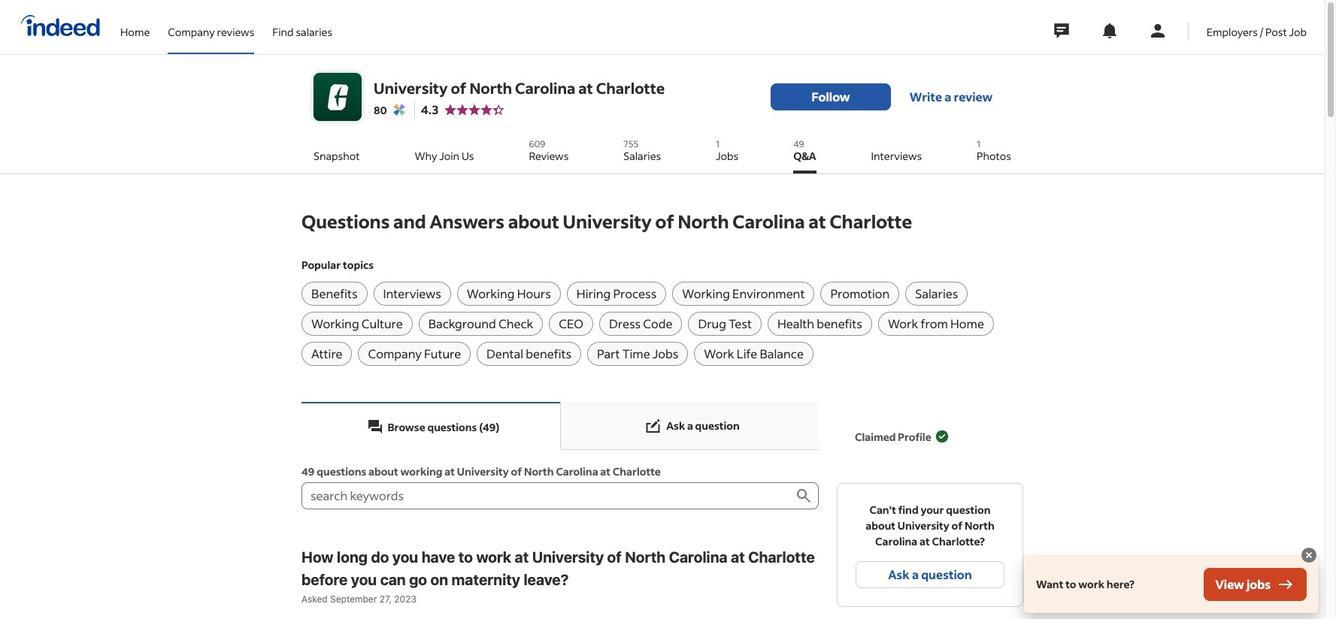Task type: locate. For each thing, give the bounding box(es) containing it.
1 vertical spatial 49
[[302, 465, 315, 479]]

how
[[302, 549, 334, 566]]

questions
[[428, 420, 477, 434], [317, 465, 367, 479]]

interviews link up culture
[[374, 282, 451, 306]]

september
[[330, 594, 377, 606]]

1 1 from the left
[[716, 138, 720, 150]]

question inside button
[[922, 567, 972, 583]]

leave?
[[524, 572, 569, 589]]

ceo link
[[549, 312, 594, 336]]

north inside how long do you have to work at university of north carolina at charlotte before you can go on maternity leave? asked september 27, 2023
[[625, 549, 666, 566]]

1 horizontal spatial salaries
[[916, 286, 959, 302]]

0 horizontal spatial 49
[[302, 465, 315, 479]]

test
[[729, 316, 752, 332]]

and
[[393, 210, 426, 233]]

1 vertical spatial jobs
[[653, 346, 679, 362]]

carolina inside how long do you have to work at university of north carolina at charlotte before you can go on maternity leave? asked september 27, 2023
[[669, 549, 728, 566]]

755 salaries
[[624, 138, 661, 163]]

0 horizontal spatial questions
[[317, 465, 367, 479]]

0 vertical spatial work
[[476, 549, 512, 566]]

0 horizontal spatial working
[[311, 316, 359, 332]]

go
[[409, 572, 427, 589]]

1 inside the 1 jobs
[[716, 138, 720, 150]]

work left here?
[[1079, 578, 1105, 592]]

0 horizontal spatial interviews link
[[374, 282, 451, 306]]

company reviews link
[[168, 0, 255, 51]]

claimed profile
[[855, 430, 932, 444]]

north inside can't find your question about university of north carolina at charlotte?
[[965, 519, 995, 533]]

work from home link
[[879, 312, 994, 336]]

of
[[451, 78, 467, 97], [656, 210, 675, 233], [511, 465, 522, 479], [952, 519, 963, 533], [607, 549, 622, 566]]

you right do
[[393, 549, 418, 566]]

1 jobs
[[716, 138, 739, 163]]

0 vertical spatial a
[[945, 89, 952, 105]]

background check link
[[419, 312, 543, 336]]

working for working culture
[[311, 316, 359, 332]]

1 vertical spatial you
[[351, 572, 377, 589]]

about inside can't find your question about university of north carolina at charlotte?
[[866, 519, 896, 533]]

browse questions (49) link
[[302, 402, 560, 451]]

company future link
[[358, 342, 471, 366]]

about down can't
[[866, 519, 896, 533]]

1 vertical spatial salaries
[[916, 286, 959, 302]]

1 horizontal spatial 1
[[977, 138, 981, 150]]

review
[[954, 89, 993, 105]]

1 vertical spatial about
[[369, 465, 398, 479]]

view jobs
[[1216, 577, 1271, 593]]

1 vertical spatial work
[[704, 346, 735, 362]]

0 horizontal spatial work
[[704, 346, 735, 362]]

how long do you have to work at university of north carolina at charlotte before you can go on maternity leave? link
[[302, 547, 819, 592]]

interviews
[[872, 149, 922, 163], [383, 286, 441, 302]]

1 inside 1 photos
[[977, 138, 981, 150]]

promotion
[[831, 286, 890, 302]]

find
[[899, 503, 919, 518]]

0 vertical spatial interviews link
[[872, 133, 922, 174]]

dental benefits
[[487, 346, 572, 362]]

609
[[529, 138, 546, 150]]

question inside can't find your question about university of north carolina at charlotte?
[[947, 503, 991, 518]]

questions inside alert
[[317, 465, 367, 479]]

benefits inside "link"
[[817, 316, 863, 332]]

1 vertical spatial ask
[[889, 567, 910, 583]]

1 vertical spatial ask a question
[[889, 567, 972, 583]]

1 horizontal spatial benefits
[[817, 316, 863, 332]]

1 vertical spatial interviews
[[383, 286, 441, 302]]

about left the working
[[369, 465, 398, 479]]

on
[[431, 572, 448, 589]]

to inside how long do you have to work at university of north carolina at charlotte before you can go on maternity leave? asked september 27, 2023
[[459, 549, 473, 566]]

1 horizontal spatial questions
[[428, 420, 477, 434]]

1 horizontal spatial ask
[[889, 567, 910, 583]]

1 for jobs
[[716, 138, 720, 150]]

1 horizontal spatial to
[[1066, 578, 1077, 592]]

why join us link
[[415, 133, 474, 174]]

working up background check
[[467, 286, 515, 302]]

1 vertical spatial home
[[951, 316, 985, 332]]

home link
[[120, 0, 150, 51]]

0 horizontal spatial about
[[369, 465, 398, 479]]

work left from
[[888, 316, 919, 332]]

north
[[470, 78, 512, 97], [678, 210, 729, 233], [524, 465, 554, 479], [965, 519, 995, 533], [625, 549, 666, 566]]

to right have
[[459, 549, 473, 566]]

have
[[422, 549, 455, 566]]

carolina
[[515, 78, 576, 97], [733, 210, 805, 233], [556, 465, 598, 479], [876, 535, 918, 549], [669, 549, 728, 566]]

0 vertical spatial you
[[393, 549, 418, 566]]

process
[[613, 286, 657, 302]]

1 vertical spatial question
[[947, 503, 991, 518]]

hiring
[[577, 286, 611, 302]]

ceo
[[559, 316, 584, 332]]

salaries up questions and answers about university of north carolina at charlotte
[[624, 149, 661, 163]]

interviews link down the write
[[872, 133, 922, 174]]

0 vertical spatial ask a question
[[667, 419, 740, 433]]

employers / post job
[[1207, 24, 1307, 39]]

a inside button
[[912, 567, 919, 583]]

49 inside 49 q&a
[[794, 138, 805, 150]]

755
[[624, 138, 639, 150]]

work wellbeing logo image
[[393, 104, 405, 116]]

2 vertical spatial about
[[866, 519, 896, 533]]

work
[[888, 316, 919, 332], [704, 346, 735, 362]]

0 horizontal spatial 1
[[716, 138, 720, 150]]

university of north carolina at charlotte
[[374, 78, 665, 97]]

0 horizontal spatial home
[[120, 24, 150, 39]]

job
[[1290, 24, 1307, 39]]

drug test
[[698, 316, 752, 332]]

1 horizontal spatial you
[[393, 549, 418, 566]]

benefits
[[817, 316, 863, 332], [526, 346, 572, 362]]

want
[[1037, 578, 1064, 592]]

search keywords field
[[302, 483, 795, 510]]

1 horizontal spatial about
[[508, 210, 560, 233]]

find salaries
[[273, 24, 333, 39]]

2023
[[394, 594, 417, 606]]

can't find your question about university of north carolina at charlotte?
[[866, 503, 995, 549]]

49 inside alert
[[302, 465, 315, 479]]

a inside 'link'
[[945, 89, 952, 105]]

health benefits link
[[768, 312, 873, 336]]

ask a question
[[667, 419, 740, 433], [889, 567, 972, 583]]

1 horizontal spatial jobs
[[716, 149, 739, 163]]

1 photos
[[977, 138, 1012, 163]]

0 horizontal spatial benefits
[[526, 346, 572, 362]]

company left reviews
[[168, 24, 215, 39]]

working
[[401, 465, 443, 479]]

work up "maternity"
[[476, 549, 512, 566]]

0 horizontal spatial work
[[476, 549, 512, 566]]

0 vertical spatial about
[[508, 210, 560, 233]]

about inside 49 questions about working at university of north carolina at charlotte alert
[[369, 465, 398, 479]]

0 horizontal spatial salaries
[[624, 149, 661, 163]]

university up the "leave?"
[[532, 549, 604, 566]]

0 vertical spatial 49
[[794, 138, 805, 150]]

write a review
[[910, 89, 993, 105]]

0 vertical spatial work
[[888, 316, 919, 332]]

benefits down promotion link
[[817, 316, 863, 332]]

notifications unread count 0 image
[[1101, 22, 1119, 40]]

work life balance link
[[695, 342, 814, 366]]

ask a question inside page sections tab list
[[667, 419, 740, 433]]

question
[[696, 419, 740, 433], [947, 503, 991, 518], [922, 567, 972, 583]]

49 questions about working at university of north carolina at charlotte
[[302, 465, 661, 479]]

2 vertical spatial question
[[922, 567, 972, 583]]

about right the answers
[[508, 210, 560, 233]]

1 horizontal spatial interviews link
[[872, 133, 922, 174]]

answers
[[430, 210, 505, 233]]

promotion link
[[821, 282, 900, 306]]

university down the your
[[898, 519, 950, 533]]

to right want
[[1066, 578, 1077, 592]]

charlotte inside alert
[[613, 465, 661, 479]]

1 horizontal spatial work
[[1079, 578, 1105, 592]]

snapshot link
[[314, 133, 360, 174]]

0 vertical spatial to
[[459, 549, 473, 566]]

a
[[945, 89, 952, 105], [687, 419, 693, 433], [912, 567, 919, 583]]

check
[[499, 316, 534, 332]]

1 horizontal spatial ask a question
[[889, 567, 972, 583]]

page sections tab list
[[302, 402, 819, 451]]

0 vertical spatial questions
[[428, 420, 477, 434]]

home
[[120, 24, 150, 39], [951, 316, 985, 332]]

2 horizontal spatial a
[[945, 89, 952, 105]]

2 1 from the left
[[977, 138, 981, 150]]

interviews link
[[872, 133, 922, 174], [374, 282, 451, 306]]

0 horizontal spatial ask a question
[[667, 419, 740, 433]]

how long do you have to work at university of north carolina at charlotte before you can go on maternity leave? asked september 27, 2023
[[302, 549, 815, 606]]

1 horizontal spatial working
[[467, 286, 515, 302]]

1 vertical spatial a
[[687, 419, 693, 433]]

2 horizontal spatial working
[[682, 286, 730, 302]]

asked
[[302, 594, 328, 606]]

working down 'benefits' link
[[311, 316, 359, 332]]

2 horizontal spatial about
[[866, 519, 896, 533]]

questions inside 'link'
[[428, 420, 477, 434]]

interviews up culture
[[383, 286, 441, 302]]

1 vertical spatial questions
[[317, 465, 367, 479]]

snapshot
[[314, 149, 360, 163]]

1 horizontal spatial 49
[[794, 138, 805, 150]]

0 vertical spatial ask
[[667, 419, 685, 433]]

of inside alert
[[511, 465, 522, 479]]

about
[[508, 210, 560, 233], [369, 465, 398, 479], [866, 519, 896, 533]]

1 vertical spatial company
[[368, 346, 422, 362]]

1 horizontal spatial a
[[912, 567, 919, 583]]

49
[[794, 138, 805, 150], [302, 465, 315, 479]]

working
[[467, 286, 515, 302], [682, 286, 730, 302], [311, 316, 359, 332]]

post
[[1266, 24, 1288, 39]]

university down (49)
[[457, 465, 509, 479]]

benefits for health benefits
[[817, 316, 863, 332]]

employers / post job link
[[1207, 0, 1307, 51]]

work for work life balance
[[704, 346, 735, 362]]

work left life
[[704, 346, 735, 362]]

ask a question inside button
[[889, 567, 972, 583]]

1 horizontal spatial company
[[368, 346, 422, 362]]

company down culture
[[368, 346, 422, 362]]

0 vertical spatial company
[[168, 24, 215, 39]]

salaries up work from home
[[916, 286, 959, 302]]

0 vertical spatial question
[[696, 419, 740, 433]]

1 vertical spatial benefits
[[526, 346, 572, 362]]

1 horizontal spatial interviews
[[872, 149, 922, 163]]

account image
[[1149, 22, 1167, 40]]

questions
[[302, 210, 390, 233]]

benefits down ceo link
[[526, 346, 572, 362]]

ask a question button
[[856, 562, 1005, 589]]

(49)
[[479, 420, 500, 434]]

0 horizontal spatial ask
[[667, 419, 685, 433]]

working up 'drug'
[[682, 286, 730, 302]]

2 vertical spatial a
[[912, 567, 919, 583]]

can
[[380, 572, 406, 589]]

0 horizontal spatial to
[[459, 549, 473, 566]]

of inside how long do you have to work at university of north carolina at charlotte before you can go on maternity leave? asked september 27, 2023
[[607, 549, 622, 566]]

you up september on the left bottom of the page
[[351, 572, 377, 589]]

company inside company reviews link
[[168, 24, 215, 39]]

at inside can't find your question about university of north carolina at charlotte?
[[920, 535, 930, 549]]

0 horizontal spatial company
[[168, 24, 215, 39]]

company future
[[368, 346, 461, 362]]

background check
[[429, 316, 534, 332]]

interviews down the write
[[872, 149, 922, 163]]

university inside alert
[[457, 465, 509, 479]]

company
[[168, 24, 215, 39], [368, 346, 422, 362]]

0 vertical spatial benefits
[[817, 316, 863, 332]]

0 horizontal spatial a
[[687, 419, 693, 433]]

1 horizontal spatial work
[[888, 316, 919, 332]]

company inside company future link
[[368, 346, 422, 362]]

university up hiring process
[[563, 210, 652, 233]]

0 vertical spatial home
[[120, 24, 150, 39]]



Task type: vqa. For each thing, say whether or not it's contained in the screenshot.
leftmost as
no



Task type: describe. For each thing, give the bounding box(es) containing it.
questions and answers about university of north carolina at charlotte
[[302, 210, 913, 233]]

part
[[597, 346, 620, 362]]

part time jobs link
[[588, 342, 689, 366]]

a inside tab list
[[687, 419, 693, 433]]

benefits for dental benefits
[[526, 346, 572, 362]]

university inside how long do you have to work at university of north carolina at charlotte before you can go on maternity leave? asked september 27, 2023
[[532, 549, 604, 566]]

time
[[623, 346, 650, 362]]

ask inside page sections tab list
[[667, 419, 685, 433]]

reviews
[[529, 149, 569, 163]]

from
[[921, 316, 948, 332]]

0 horizontal spatial interviews
[[383, 286, 441, 302]]

609 reviews
[[529, 138, 569, 163]]

profile
[[898, 430, 932, 444]]

salaries link
[[906, 282, 968, 306]]

work from home
[[888, 316, 985, 332]]

salaries
[[296, 24, 333, 39]]

49 for 49 q&a
[[794, 138, 805, 150]]

us
[[462, 149, 474, 163]]

health benefits
[[778, 316, 863, 332]]

1 vertical spatial work
[[1079, 578, 1105, 592]]

working environment
[[682, 286, 805, 302]]

messages unread count 0 image
[[1052, 16, 1072, 46]]

hiring process link
[[567, 282, 667, 306]]

charlotte inside how long do you have to work at university of north carolina at charlotte before you can go on maternity leave? asked september 27, 2023
[[749, 549, 815, 566]]

ask inside button
[[889, 567, 910, 583]]

dental
[[487, 346, 524, 362]]

carolina inside 49 questions about working at university of north carolina at charlotte alert
[[556, 465, 598, 479]]

university inside can't find your question about university of north carolina at charlotte?
[[898, 519, 950, 533]]

a for ask a question button
[[912, 567, 919, 583]]

80
[[374, 103, 387, 117]]

dental benefits link
[[477, 342, 582, 366]]

reviews
[[217, 24, 255, 39]]

0 horizontal spatial you
[[351, 572, 377, 589]]

why join us
[[415, 149, 474, 163]]

question inside page sections tab list
[[696, 419, 740, 433]]

maternity
[[452, 572, 521, 589]]

do
[[371, 549, 389, 566]]

questions for 49
[[317, 465, 367, 479]]

working for working environment
[[682, 286, 730, 302]]

salaries inside salaries link
[[916, 286, 959, 302]]

write a review link
[[891, 84, 1012, 111]]

attire
[[311, 346, 343, 362]]

1 vertical spatial to
[[1066, 578, 1077, 592]]

hiring process
[[577, 286, 657, 302]]

part time jobs
[[597, 346, 679, 362]]

dress
[[609, 316, 641, 332]]

q&a
[[794, 149, 817, 163]]

north inside alert
[[524, 465, 554, 479]]

49 for 49 questions about working at university of north carolina at charlotte
[[302, 465, 315, 479]]

work inside how long do you have to work at university of north carolina at charlotte before you can go on maternity leave? asked september 27, 2023
[[476, 549, 512, 566]]

claimed
[[855, 430, 896, 444]]

0 vertical spatial interviews
[[872, 149, 922, 163]]

carolina inside can't find your question about university of north carolina at charlotte?
[[876, 535, 918, 549]]

benefits
[[311, 286, 358, 302]]

culture
[[362, 316, 403, 332]]

drug
[[698, 316, 727, 332]]

work for work from home
[[888, 316, 919, 332]]

1 for photos
[[977, 138, 981, 150]]

employers
[[1207, 24, 1259, 39]]

browse
[[388, 420, 426, 434]]

company for company future
[[368, 346, 422, 362]]

of inside can't find your question about university of north carolina at charlotte?
[[952, 519, 963, 533]]

close image
[[1301, 547, 1319, 565]]

your
[[921, 503, 944, 518]]

before
[[302, 572, 348, 589]]

1 vertical spatial interviews link
[[374, 282, 451, 306]]

0 vertical spatial salaries
[[624, 149, 661, 163]]

jobs
[[1247, 577, 1271, 593]]

future
[[424, 346, 461, 362]]

university up 'work wellbeing logo'
[[374, 78, 448, 97]]

49 questions about working at university of north carolina at charlotte alert
[[302, 464, 819, 480]]

balance
[[760, 346, 804, 362]]

attire link
[[302, 342, 352, 366]]

working culture link
[[302, 312, 413, 336]]

charlotte?
[[932, 535, 985, 549]]

0 vertical spatial jobs
[[716, 149, 739, 163]]

code
[[643, 316, 673, 332]]

popular
[[302, 258, 341, 272]]

view
[[1216, 577, 1245, 593]]

want to work here?
[[1037, 578, 1135, 592]]

dress code link
[[600, 312, 683, 336]]

company for company reviews
[[168, 24, 215, 39]]

working for working hours
[[467, 286, 515, 302]]

ask a question link
[[560, 402, 819, 451]]

environment
[[733, 286, 805, 302]]

0 horizontal spatial jobs
[[653, 346, 679, 362]]

questions for browse
[[428, 420, 477, 434]]

claimed profile button
[[855, 421, 950, 454]]

find
[[273, 24, 294, 39]]

write
[[910, 89, 943, 105]]

working culture
[[311, 316, 403, 332]]

why
[[415, 149, 437, 163]]

working environment link
[[673, 282, 815, 306]]

/
[[1261, 24, 1264, 39]]

1 horizontal spatial home
[[951, 316, 985, 332]]

here?
[[1107, 578, 1135, 592]]

can't
[[870, 503, 897, 518]]

working hours
[[467, 286, 551, 302]]

follow
[[812, 89, 850, 105]]

long
[[337, 549, 368, 566]]

work life balance
[[704, 346, 804, 362]]

a for write a review 'link'
[[945, 89, 952, 105]]

hours
[[517, 286, 551, 302]]

working hours link
[[457, 282, 561, 306]]

popular topics
[[302, 258, 374, 272]]

benefits link
[[302, 282, 367, 306]]



